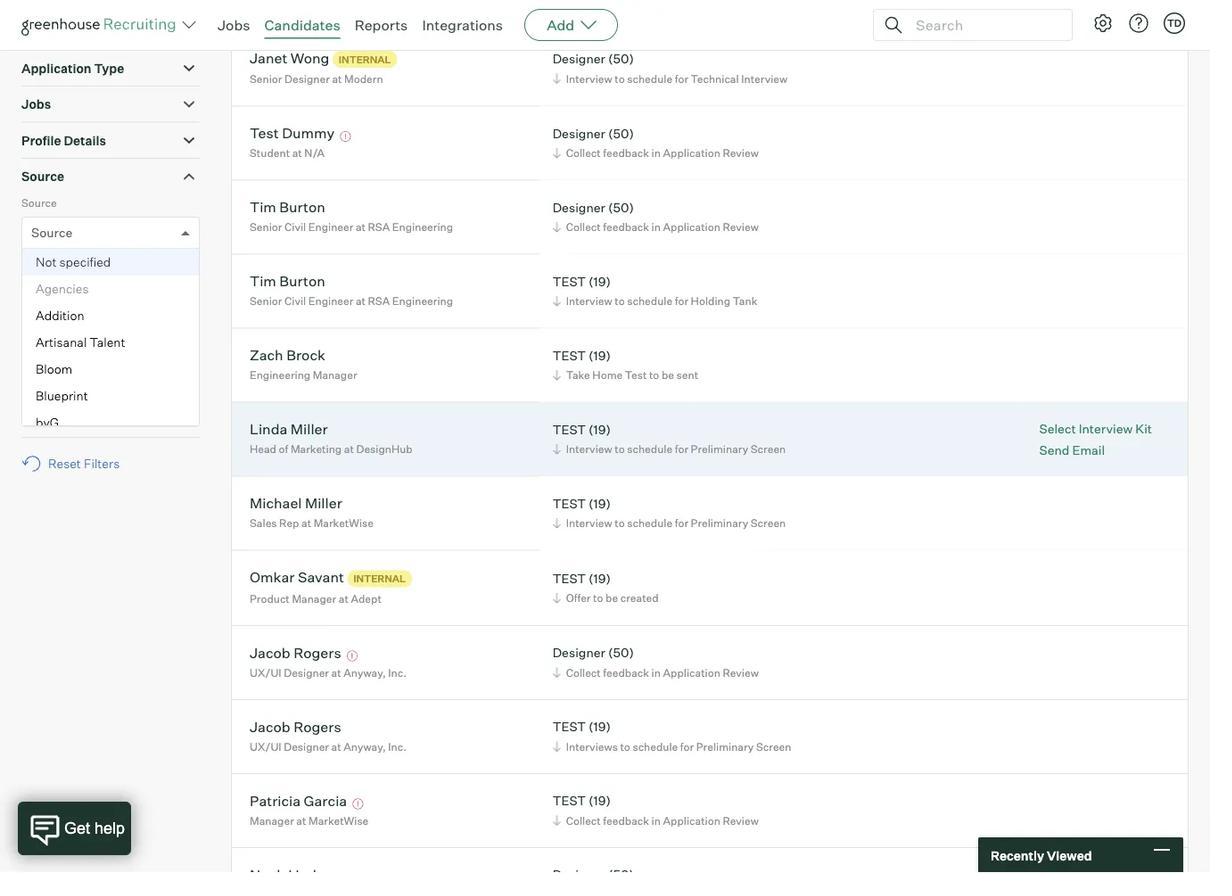 Task type: locate. For each thing, give the bounding box(es) containing it.
internal up adept
[[354, 573, 406, 585]]

in for ux/ui designer at anyway, inc.
[[652, 666, 661, 679]]

tim for designer
[[250, 198, 276, 216]]

td button
[[1164, 12, 1185, 34]]

1 vertical spatial anyway,
[[344, 740, 386, 753]]

senior down student on the top of page
[[250, 220, 282, 234]]

source for credited
[[21, 169, 64, 184]]

0 vertical spatial preliminary
[[691, 443, 749, 456]]

2 collect from the top
[[566, 220, 601, 234]]

1 vertical spatial tim burton senior civil engineer at rsa engineering
[[250, 272, 453, 308]]

screen inside test (19) interviews to schedule for preliminary screen
[[756, 740, 792, 753]]

jobs up janet at the top of page
[[218, 16, 250, 34]]

review inside test (19) collect feedback in application review
[[723, 814, 759, 827]]

(19) for interview to schedule for holding tank
[[589, 274, 611, 289]]

miller inside michael miller sales rep at marketwise
[[305, 494, 342, 512]]

feedback down interviews
[[603, 814, 649, 827]]

2 inc. from the top
[[388, 740, 407, 753]]

2 interview to schedule for preliminary screen link from the top
[[550, 515, 791, 532]]

be left created
[[606, 591, 618, 605]]

1 vertical spatial tim
[[250, 272, 276, 290]]

1 civil from the top
[[285, 220, 306, 234]]

0 vertical spatial internal
[[339, 53, 391, 65]]

2 test (19) interview to schedule for preliminary screen from the top
[[553, 496, 786, 530]]

jacob rogers has been in application review for more than 5 days image
[[344, 651, 361, 662]]

schedule up created
[[627, 517, 673, 530]]

for for burton
[[675, 295, 689, 308]]

engineer for test (19)
[[308, 295, 354, 308]]

2 burton from the top
[[279, 272, 325, 290]]

list box containing not specified
[[22, 249, 199, 570]]

2 vertical spatial preliminary
[[696, 740, 754, 753]]

7 (19) from the top
[[589, 793, 611, 809]]

0 vertical spatial test (19) interview to schedule for preliminary screen
[[553, 422, 786, 456]]

3 (50) from the top
[[608, 200, 634, 215]]

jacob rogers link down ux/ui designer at anyway, inc.
[[250, 718, 341, 738]]

1 vertical spatial test (19) interview to schedule for preliminary screen
[[553, 496, 786, 530]]

1 collect feedback in application review link from the top
[[550, 145, 763, 162]]

application
[[21, 60, 91, 76], [663, 146, 721, 160], [663, 220, 721, 234], [663, 666, 721, 679], [663, 814, 721, 827]]

1 vertical spatial jobs
[[21, 97, 51, 112]]

4 (50) from the top
[[608, 645, 634, 661]]

miller inside linda miller head of marketing at designhub
[[291, 420, 328, 438]]

7 test from the top
[[553, 793, 586, 809]]

test (19) interview to schedule for preliminary screen
[[553, 422, 786, 456], [553, 496, 786, 530]]

anyway, down jacob rogers has been in application review for more than 5 days icon on the left bottom of the page
[[344, 666, 386, 679]]

not specified
[[36, 254, 111, 270]]

to down take home test to be sent 'link'
[[615, 443, 625, 456]]

offer to be created link
[[550, 590, 663, 606]]

1 vertical spatial burton
[[279, 272, 325, 290]]

2 engineer from the top
[[308, 295, 354, 308]]

interview
[[566, 72, 612, 85], [741, 72, 788, 85], [566, 295, 612, 308], [1079, 421, 1133, 437], [566, 443, 612, 456], [566, 517, 612, 530]]

2 rsa from the top
[[368, 295, 390, 308]]

0 vertical spatial jacob rogers link
[[250, 644, 341, 664]]

anyway, inside jacob rogers ux/ui designer at anyway, inc.
[[344, 740, 386, 753]]

5 (19) from the top
[[589, 570, 611, 586]]

anyway,
[[344, 666, 386, 679], [344, 740, 386, 753]]

test inside test (19) offer to be created
[[553, 570, 586, 586]]

for for miller
[[675, 517, 689, 530]]

ux/ui
[[250, 666, 282, 679], [250, 740, 282, 753]]

burton down n/a
[[279, 198, 325, 216]]

collect feedback in application review link down interview to schedule for technical interview link
[[550, 145, 763, 162]]

inc.
[[388, 666, 407, 679], [388, 740, 407, 753]]

0 vertical spatial ux/ui
[[250, 666, 282, 679]]

collect for senior civil engineer at rsa engineering
[[566, 220, 601, 234]]

for inside test (19) interview to schedule for holding tank
[[675, 295, 689, 308]]

ux/ui inside jacob rogers ux/ui designer at anyway, inc.
[[250, 740, 282, 753]]

3 in from the top
[[652, 666, 661, 679]]

integrations
[[422, 16, 503, 34]]

tim burton senior civil engineer at rsa engineering up "brock"
[[250, 272, 453, 308]]

1 vertical spatial engineering
[[392, 295, 453, 308]]

application down interview to schedule for technical interview link
[[663, 146, 721, 160]]

2 vertical spatial designer (50) collect feedback in application review
[[553, 645, 759, 679]]

rogers for jacob rogers
[[294, 644, 341, 662]]

feedback for senior civil engineer at rsa engineering
[[603, 220, 649, 234]]

1 burton from the top
[[279, 198, 325, 216]]

tim burton link up zach brock link
[[250, 272, 325, 293]]

jacob down product
[[250, 644, 291, 662]]

internal for omkar savant
[[354, 573, 406, 585]]

in down interview to schedule for technical interview link
[[652, 146, 661, 160]]

1 vertical spatial internal
[[354, 573, 406, 585]]

1 vertical spatial designer (50) collect feedback in application review
[[553, 200, 759, 234]]

1 vertical spatial credited
[[31, 292, 82, 308]]

michael
[[250, 494, 302, 512]]

be
[[662, 369, 674, 382], [606, 591, 618, 605]]

6 (19) from the top
[[589, 719, 611, 735]]

test inside test (19) interviews to schedule for preliminary screen
[[553, 719, 586, 735]]

1 tim from the top
[[250, 198, 276, 216]]

tim up zach
[[250, 272, 276, 290]]

source
[[21, 169, 64, 184], [21, 196, 57, 209], [31, 225, 73, 241]]

(19) inside test (19) collect feedback in application review
[[589, 793, 611, 809]]

civil down student at n/a
[[285, 220, 306, 234]]

tim burton link for designer
[[250, 198, 325, 219]]

credited to down not specified
[[31, 292, 99, 308]]

for inside designer (50) interview to schedule for technical interview
[[675, 72, 689, 85]]

home
[[593, 369, 623, 382]]

tim burton senior civil engineer at rsa engineering down n/a
[[250, 198, 453, 234]]

schedule inside test (19) interviews to schedule for preliminary screen
[[633, 740, 678, 753]]

application for student at n/a
[[663, 146, 721, 160]]

jobs up profile on the left top
[[21, 97, 51, 112]]

tim down student on the top of page
[[250, 198, 276, 216]]

credited up agencies in the left of the page
[[21, 263, 65, 277]]

schedule left technical
[[627, 72, 673, 85]]

add
[[547, 16, 575, 34]]

be left 'sent'
[[662, 369, 674, 382]]

1 vertical spatial source
[[21, 196, 57, 209]]

1 vertical spatial tim burton link
[[250, 272, 325, 293]]

0 vertical spatial interview to schedule for preliminary screen link
[[550, 441, 791, 458]]

test right home on the top of the page
[[625, 369, 647, 382]]

1 tim burton link from the top
[[250, 198, 325, 219]]

6 test from the top
[[553, 719, 586, 735]]

senior up zach
[[250, 295, 282, 308]]

savant
[[298, 568, 344, 586]]

designer (50) collect feedback in application review down interview to schedule for technical interview link
[[553, 125, 759, 160]]

collect
[[566, 146, 601, 160], [566, 220, 601, 234], [566, 666, 601, 679], [566, 814, 601, 827]]

designer (50) collect feedback in application review
[[553, 125, 759, 160], [553, 200, 759, 234], [553, 645, 759, 679]]

0 vertical spatial anyway,
[[344, 666, 386, 679]]

1 vertical spatial engineer
[[308, 295, 354, 308]]

3 collect from the top
[[566, 666, 601, 679]]

to
[[67, 263, 80, 277], [84, 292, 99, 308]]

0 horizontal spatial be
[[606, 591, 618, 605]]

2 anyway, from the top
[[344, 740, 386, 753]]

interview right technical
[[741, 72, 788, 85]]

collect feedback in application review link down interviews to schedule for preliminary screen link
[[550, 812, 763, 829]]

in inside test (19) collect feedback in application review
[[652, 814, 661, 827]]

1 jacob from the top
[[250, 644, 291, 662]]

to up test (19) take home test to be sent
[[615, 295, 625, 308]]

review
[[723, 146, 759, 160], [723, 220, 759, 234], [723, 666, 759, 679], [723, 814, 759, 827]]

1 vertical spatial preliminary
[[691, 517, 749, 530]]

(50)
[[608, 51, 634, 66], [608, 125, 634, 141], [608, 200, 634, 215], [608, 645, 634, 661]]

interview up test (19) take home test to be sent
[[566, 295, 612, 308]]

be inside test (19) offer to be created
[[606, 591, 618, 605]]

1 vertical spatial credited to
[[31, 292, 99, 308]]

jacob up patricia
[[250, 718, 291, 736]]

1 tim burton senior civil engineer at rsa engineering from the top
[[250, 198, 453, 234]]

(19) up home on the top of the page
[[589, 348, 611, 363]]

3 senior from the top
[[250, 295, 282, 308]]

0 vertical spatial designer (50) collect feedback in application review
[[553, 125, 759, 160]]

to left old)
[[139, 13, 151, 29]]

to inside test (19) take home test to be sent
[[649, 369, 659, 382]]

engineer
[[308, 220, 354, 234], [308, 295, 354, 308]]

1 rogers from the top
[[294, 644, 341, 662]]

test for interview to schedule for holding tank
[[553, 274, 586, 289]]

in up test (19) interview to schedule for holding tank
[[652, 220, 661, 234]]

4 feedback from the top
[[603, 814, 649, 827]]

0 vertical spatial miller
[[291, 420, 328, 438]]

0 vertical spatial be
[[662, 369, 674, 382]]

5 test from the top
[[553, 570, 586, 586]]

0 vertical spatial screen
[[751, 443, 786, 456]]

interview down take
[[566, 443, 612, 456]]

1 test from the top
[[553, 274, 586, 289]]

senior down janet at the top of page
[[250, 72, 282, 86]]

rogers down ux/ui designer at anyway, inc.
[[294, 718, 341, 736]]

1 designer (50) collect feedback in application review from the top
[[553, 125, 759, 160]]

3 (19) from the top
[[589, 422, 611, 437]]

2 feedback from the top
[[603, 220, 649, 234]]

(19) inside test (19) offer to be created
[[589, 570, 611, 586]]

1 vertical spatial rogers
[[294, 718, 341, 736]]

(19) inside test (19) take home test to be sent
[[589, 348, 611, 363]]

schedule inside test (19) interview to schedule for holding tank
[[627, 295, 673, 308]]

source for not
[[21, 196, 57, 209]]

interview to schedule for preliminary screen link for linda miller
[[550, 441, 791, 458]]

1 vertical spatial ux/ui
[[250, 740, 282, 753]]

screen for michael miller
[[751, 517, 786, 530]]

0 vertical spatial jacob
[[250, 644, 291, 662]]

1 vertical spatial miller
[[305, 494, 342, 512]]

interview to schedule for preliminary screen link up created
[[550, 515, 791, 532]]

0 vertical spatial burton
[[279, 198, 325, 216]]

interview to schedule for preliminary screen link
[[550, 441, 791, 458], [550, 515, 791, 532]]

ux/ui up patricia
[[250, 740, 282, 753]]

0 vertical spatial tim burton link
[[250, 198, 325, 219]]

1 vertical spatial inc.
[[388, 740, 407, 753]]

senior for designer (50)
[[250, 220, 282, 234]]

jacob rogers link up ux/ui designer at anyway, inc.
[[250, 644, 341, 664]]

miller
[[291, 420, 328, 438], [305, 494, 342, 512]]

engineer for designer (50)
[[308, 220, 354, 234]]

at
[[332, 72, 342, 86], [292, 146, 302, 160], [356, 220, 366, 234], [356, 295, 366, 308], [344, 443, 354, 456], [302, 517, 311, 530], [339, 592, 349, 605], [331, 666, 341, 679], [331, 740, 341, 753], [296, 814, 306, 827]]

1 vertical spatial jacob rogers link
[[250, 718, 341, 738]]

marketing
[[291, 443, 342, 456]]

None field
[[31, 218, 36, 248]]

anyway, up patricia garcia has been in application review for more than 5 days image
[[344, 740, 386, 753]]

interview up send email link
[[1079, 421, 1133, 437]]

(19) up offer to be created link
[[589, 570, 611, 586]]

tim burton link
[[250, 198, 325, 219], [250, 272, 325, 293]]

4 collect feedback in application review link from the top
[[550, 812, 763, 829]]

to right offer
[[593, 591, 603, 605]]

tim burton senior civil engineer at rsa engineering for designer
[[250, 198, 453, 234]]

review for ux/ui designer at anyway, inc.
[[723, 666, 759, 679]]

linda
[[250, 420, 288, 438]]

0 vertical spatial senior
[[250, 72, 282, 86]]

in for student at n/a
[[652, 146, 661, 160]]

to up agencies in the left of the page
[[67, 263, 80, 277]]

interview to schedule for preliminary screen link down 'sent'
[[550, 441, 791, 458]]

(19) down home on the top of the page
[[589, 422, 611, 437]]

jacob inside jacob rogers link
[[250, 644, 291, 662]]

tim burton link down student at n/a
[[250, 198, 325, 219]]

last activity (new to old) option
[[31, 13, 177, 29]]

1 vertical spatial manager
[[292, 592, 336, 605]]

not
[[36, 254, 57, 270]]

2 (50) from the top
[[608, 125, 634, 141]]

tasks
[[73, 376, 109, 391]]

preliminary for michael miller
[[691, 517, 749, 530]]

for inside test (19) interviews to schedule for preliminary screen
[[680, 740, 694, 753]]

1 (50) from the top
[[608, 51, 634, 66]]

in down interviews to schedule for preliminary screen link
[[652, 814, 661, 827]]

0 vertical spatial inc.
[[388, 666, 407, 679]]

manager down "brock"
[[313, 369, 357, 382]]

0 vertical spatial tim burton senior civil engineer at rsa engineering
[[250, 198, 453, 234]]

4 test from the top
[[553, 496, 586, 511]]

manager
[[313, 369, 357, 382], [292, 592, 336, 605], [250, 814, 294, 827]]

manager down patricia
[[250, 814, 294, 827]]

test inside test (19) interview to schedule for holding tank
[[553, 274, 586, 289]]

burton for designer
[[279, 198, 325, 216]]

collect feedback in application review link up test (19) interview to schedule for holding tank
[[550, 219, 763, 236]]

name
[[245, 6, 276, 20]]

student
[[250, 146, 290, 160]]

preliminary for jacob rogers
[[696, 740, 754, 753]]

2 tim burton senior civil engineer at rsa engineering from the top
[[250, 272, 453, 308]]

1 vertical spatial rsa
[[368, 295, 390, 308]]

collect inside test (19) collect feedback in application review
[[566, 814, 601, 827]]

engineer up "brock"
[[308, 295, 354, 308]]

4 review from the top
[[723, 814, 759, 827]]

civil
[[285, 220, 306, 234], [285, 295, 306, 308]]

0 vertical spatial source
[[21, 169, 64, 184]]

2 jacob from the top
[[250, 718, 291, 736]]

td
[[1168, 17, 1182, 29]]

0 vertical spatial engineer
[[308, 220, 354, 234]]

2 jacob rogers link from the top
[[250, 718, 341, 738]]

jacob for jacob rogers
[[250, 644, 291, 662]]

application down interviews to schedule for preliminary screen link
[[663, 814, 721, 827]]

internal up modern
[[339, 53, 391, 65]]

ux/ui down jacob rogers
[[250, 666, 282, 679]]

1 inc. from the top
[[388, 666, 407, 679]]

application down last
[[21, 60, 91, 76]]

0 vertical spatial to
[[67, 263, 80, 277]]

jacob inside jacob rogers ux/ui designer at anyway, inc.
[[250, 718, 291, 736]]

2 ux/ui from the top
[[250, 740, 282, 753]]

(50) inside designer (50) interview to schedule for technical interview
[[608, 51, 634, 66]]

2 test from the top
[[553, 348, 586, 363]]

0 vertical spatial credited
[[21, 263, 65, 277]]

2 vertical spatial senior
[[250, 295, 282, 308]]

0 vertical spatial marketwise
[[314, 517, 374, 530]]

collect feedback in application review link for patricia garcia
[[550, 812, 763, 829]]

interviews to schedule for preliminary screen link
[[550, 738, 796, 755]]

jobs
[[218, 16, 250, 34], [21, 97, 51, 112]]

burton up "brock"
[[279, 272, 325, 290]]

schedule for miller
[[627, 517, 673, 530]]

take
[[566, 369, 590, 382]]

0 horizontal spatial test
[[250, 124, 279, 142]]

civil for designer (50)
[[285, 220, 306, 234]]

1 horizontal spatial jobs
[[218, 16, 250, 34]]

(19) up test (19) offer to be created
[[589, 496, 611, 511]]

credited to up agencies in the left of the page
[[21, 263, 80, 277]]

brock
[[286, 346, 326, 364]]

designer (50) collect feedback in application review down created
[[553, 645, 759, 679]]

collect feedback in application review link for test dummy
[[550, 145, 763, 162]]

feedback for student at n/a
[[603, 146, 649, 160]]

0 horizontal spatial jobs
[[21, 97, 51, 112]]

3 designer (50) collect feedback in application review from the top
[[553, 645, 759, 679]]

test dummy has been in application review for more than 5 days image
[[338, 131, 354, 142]]

tim burton senior civil engineer at rsa engineering for test
[[250, 272, 453, 308]]

marketwise down garcia on the left
[[309, 814, 369, 827]]

1 horizontal spatial be
[[662, 369, 674, 382]]

talent
[[90, 335, 125, 350]]

application up test (19) interview to schedule for holding tank
[[663, 220, 721, 234]]

(19) for interviews to schedule for preliminary screen
[[589, 719, 611, 735]]

1 vertical spatial test
[[625, 369, 647, 382]]

0 vertical spatial rogers
[[294, 644, 341, 662]]

collect for student at n/a
[[566, 146, 601, 160]]

test for interview to schedule for preliminary screen
[[553, 496, 586, 511]]

0 vertical spatial tim
[[250, 198, 276, 216]]

3 collect feedback in application review link from the top
[[550, 664, 763, 681]]

0 vertical spatial engineering
[[392, 220, 453, 234]]

jacob for jacob rogers ux/ui designer at anyway, inc.
[[250, 718, 291, 736]]

miller right michael in the left of the page
[[305, 494, 342, 512]]

(19) down interviews
[[589, 793, 611, 809]]

1 rsa from the top
[[368, 220, 390, 234]]

schedule inside designer (50) interview to schedule for technical interview
[[627, 72, 673, 85]]

2 in from the top
[[652, 220, 661, 234]]

2 senior from the top
[[250, 220, 282, 234]]

marketwise down michael miller link
[[314, 517, 374, 530]]

2 rogers from the top
[[294, 718, 341, 736]]

1 vertical spatial screen
[[751, 517, 786, 530]]

0 vertical spatial manager
[[313, 369, 357, 382]]

feedback inside test (19) collect feedback in application review
[[603, 814, 649, 827]]

(19) inside test (19) interview to schedule for holding tank
[[589, 274, 611, 289]]

to down 'specified'
[[84, 292, 99, 308]]

engineer down n/a
[[308, 220, 354, 234]]

rogers up ux/ui designer at anyway, inc.
[[294, 644, 341, 662]]

1 vertical spatial senior
[[250, 220, 282, 234]]

to down job/status
[[615, 72, 625, 85]]

1 vertical spatial to
[[84, 292, 99, 308]]

2 review from the top
[[723, 220, 759, 234]]

miller up the marketing
[[291, 420, 328, 438]]

agencies
[[36, 281, 89, 297]]

0 vertical spatial rsa
[[368, 220, 390, 234]]

1 in from the top
[[652, 146, 661, 160]]

1 engineer from the top
[[308, 220, 354, 234]]

addition option
[[22, 303, 199, 329]]

designer (50) collect feedback in application review up test (19) interview to schedule for holding tank
[[553, 200, 759, 234]]

screen
[[751, 443, 786, 456], [751, 517, 786, 530], [756, 740, 792, 753]]

4 (19) from the top
[[589, 496, 611, 511]]

1 collect from the top
[[566, 146, 601, 160]]

feedback
[[603, 146, 649, 160], [603, 220, 649, 234], [603, 666, 649, 679], [603, 814, 649, 827]]

schedule right interviews
[[633, 740, 678, 753]]

test up student on the top of page
[[250, 124, 279, 142]]

profile
[[21, 133, 61, 148]]

(19) inside test (19) interviews to schedule for preliminary screen
[[589, 719, 611, 735]]

2 vertical spatial engineering
[[250, 369, 311, 382]]

4 in from the top
[[652, 814, 661, 827]]

zach brock link
[[250, 346, 326, 367]]

1 jacob rogers link from the top
[[250, 644, 341, 664]]

internal
[[339, 53, 391, 65], [354, 573, 406, 585]]

1 review from the top
[[723, 146, 759, 160]]

1 ux/ui from the top
[[250, 666, 282, 679]]

list box
[[22, 249, 199, 570]]

test for offer to be created
[[553, 570, 586, 586]]

schedule left holding
[[627, 295, 673, 308]]

preliminary inside test (19) interviews to schedule for preliminary screen
[[696, 740, 754, 753]]

3 feedback from the top
[[603, 666, 649, 679]]

in up test (19) interviews to schedule for preliminary screen
[[652, 666, 661, 679]]

0 vertical spatial civil
[[285, 220, 306, 234]]

marketwise
[[314, 517, 374, 530], [309, 814, 369, 827]]

feedback down created
[[603, 666, 649, 679]]

2 civil from the top
[[285, 295, 306, 308]]

feedback down interview to schedule for technical interview link
[[603, 146, 649, 160]]

schedule
[[627, 72, 673, 85], [627, 295, 673, 308], [627, 443, 673, 456], [627, 517, 673, 530], [633, 740, 678, 753]]

rsa for designer (50)
[[368, 220, 390, 234]]

feedback up test (19) interview to schedule for holding tank
[[603, 220, 649, 234]]

2 (19) from the top
[[589, 348, 611, 363]]

integrations link
[[422, 16, 503, 34]]

schedule down take home test to be sent 'link'
[[627, 443, 673, 456]]

interview to schedule for holding tank link
[[550, 293, 762, 310]]

test (19) interviews to schedule for preliminary screen
[[553, 719, 792, 753]]

test (19) offer to be created
[[553, 570, 659, 605]]

2 vertical spatial screen
[[756, 740, 792, 753]]

(19) up interviews
[[589, 719, 611, 735]]

1 horizontal spatial to
[[84, 292, 99, 308]]

burton
[[279, 198, 325, 216], [279, 272, 325, 290]]

type
[[94, 60, 124, 76]]

select interview kit link
[[1040, 420, 1152, 438]]

1 vertical spatial interview to schedule for preliminary screen link
[[550, 515, 791, 532]]

rsa for test (19)
[[368, 295, 390, 308]]

to right interviews
[[620, 740, 631, 753]]

4 collect from the top
[[566, 814, 601, 827]]

send email link
[[1040, 441, 1152, 459]]

not specified option
[[22, 249, 199, 276]]

collect feedback in application review link up test (19) interviews to schedule for preliminary screen
[[550, 664, 763, 681]]

email
[[1073, 442, 1105, 458]]

manager down savant
[[292, 592, 336, 605]]

collect feedback in application review link
[[550, 145, 763, 162], [550, 219, 763, 236], [550, 664, 763, 681], [550, 812, 763, 829]]

1 (19) from the top
[[589, 274, 611, 289]]

test inside test (19) take home test to be sent
[[553, 348, 586, 363]]

2 tim burton link from the top
[[250, 272, 325, 293]]

rogers inside jacob rogers ux/ui designer at anyway, inc.
[[294, 718, 341, 736]]

bloom option
[[22, 356, 199, 383]]

to left 'sent'
[[649, 369, 659, 382]]

credited down not
[[31, 292, 82, 308]]

1 vertical spatial jacob
[[250, 718, 291, 736]]

tim burton link for test
[[250, 272, 325, 293]]

2 tim from the top
[[250, 272, 276, 290]]

0 vertical spatial test
[[250, 124, 279, 142]]

1 feedback from the top
[[603, 146, 649, 160]]

1 interview to schedule for preliminary screen link from the top
[[550, 441, 791, 458]]

civil up "brock"
[[285, 295, 306, 308]]

patricia garcia link
[[250, 792, 347, 812]]

1 vertical spatial civil
[[285, 295, 306, 308]]

1 horizontal spatial test
[[625, 369, 647, 382]]

1 vertical spatial be
[[606, 591, 618, 605]]

3 review from the top
[[723, 666, 759, 679]]

(19) up interview to schedule for holding tank link
[[589, 274, 611, 289]]

application up test (19) interviews to schedule for preliminary screen
[[663, 666, 721, 679]]

recently
[[991, 848, 1045, 863]]



Task type: vqa. For each thing, say whether or not it's contained in the screenshot.


Task type: describe. For each thing, give the bounding box(es) containing it.
collect feedback in application review link for jacob rogers
[[550, 664, 763, 681]]

select interview kit send email
[[1040, 421, 1152, 458]]

test (19) collect feedback in application review
[[553, 793, 759, 827]]

zach brock engineering manager
[[250, 346, 357, 382]]

at inside jacob rogers ux/ui designer at anyway, inc.
[[331, 740, 341, 753]]

profile details
[[21, 133, 106, 148]]

source element
[[21, 194, 200, 570]]

interview inside test (19) interview to schedule for holding tank
[[566, 295, 612, 308]]

(50) for janet wong
[[608, 51, 634, 66]]

senior for test (19)
[[250, 295, 282, 308]]

blueprint
[[36, 388, 88, 404]]

patricia garcia has been in application review for more than 5 days image
[[350, 799, 366, 810]]

manager inside the zach brock engineering manager
[[313, 369, 357, 382]]

send
[[1040, 442, 1070, 458]]

reset filters button
[[21, 447, 129, 481]]

kit
[[1136, 421, 1152, 437]]

reports
[[355, 16, 408, 34]]

adept
[[351, 592, 382, 605]]

rep
[[279, 517, 299, 530]]

1 vertical spatial marketwise
[[309, 814, 369, 827]]

schedule for rogers
[[633, 740, 678, 753]]

at inside michael miller sales rep at marketwise
[[302, 517, 311, 530]]

to inside test (19) interviews to schedule for preliminary screen
[[620, 740, 631, 753]]

sales
[[250, 517, 277, 530]]

product manager at adept
[[250, 592, 382, 605]]

senior designer at modern
[[250, 72, 383, 86]]

(new
[[107, 13, 136, 29]]

review for senior civil engineer at rsa engineering
[[723, 220, 759, 234]]

(19) for take home test to be sent
[[589, 348, 611, 363]]

candidates
[[264, 16, 340, 34]]

test inside test (19) take home test to be sent
[[625, 369, 647, 382]]

td button
[[1161, 9, 1189, 37]]

reports link
[[355, 16, 408, 34]]

inc. inside jacob rogers ux/ui designer at anyway, inc.
[[388, 740, 407, 753]]

engineering for designer (50)
[[392, 220, 453, 234]]

miller for linda miller
[[291, 420, 328, 438]]

test inside test (19) collect feedback in application review
[[553, 793, 586, 809]]

patricia
[[250, 792, 301, 810]]

to inside test (19) offer to be created
[[593, 591, 603, 605]]

1 anyway, from the top
[[344, 666, 386, 679]]

in for senior civil engineer at rsa engineering
[[652, 220, 661, 234]]

product
[[250, 592, 290, 605]]

specified
[[59, 254, 111, 270]]

to inside designer (50) interview to schedule for technical interview
[[615, 72, 625, 85]]

jacob rogers ux/ui designer at anyway, inc.
[[250, 718, 407, 753]]

janet wong link
[[250, 49, 329, 69]]

byg
[[36, 415, 59, 431]]

at inside linda miller head of marketing at designhub
[[344, 443, 354, 456]]

activity
[[60, 13, 105, 29]]

screen for jacob rogers
[[756, 740, 792, 753]]

designer inside designer (50) interview to schedule for technical interview
[[553, 51, 606, 66]]

test (19) take home test to be sent
[[553, 348, 699, 382]]

wong
[[291, 49, 329, 67]]

interview to schedule for preliminary screen link for michael miller
[[550, 515, 791, 532]]

test (19) interview to schedule for holding tank
[[553, 274, 758, 308]]

designhub
[[356, 443, 413, 456]]

application type
[[21, 60, 124, 76]]

last
[[31, 13, 57, 29]]

application for ux/ui designer at anyway, inc.
[[663, 666, 721, 679]]

reset
[[48, 456, 81, 472]]

2 designer (50) collect feedback in application review from the top
[[553, 200, 759, 234]]

viewed
[[1047, 848, 1092, 863]]

for for rogers
[[680, 740, 694, 753]]

2 collect feedback in application review link from the top
[[550, 219, 763, 236]]

responsibility
[[21, 340, 108, 355]]

designer (50) collect feedback in application review for test dummy
[[553, 125, 759, 160]]

burton for test
[[279, 272, 325, 290]]

jobs link
[[218, 16, 250, 34]]

artisanal
[[36, 335, 87, 350]]

reset filters
[[48, 456, 120, 472]]

1 test (19) interview to schedule for preliminary screen from the top
[[553, 422, 786, 456]]

application for senior civil engineer at rsa engineering
[[663, 220, 721, 234]]

n/a
[[304, 146, 325, 160]]

blueprint option
[[22, 383, 199, 410]]

credited to element
[[21, 262, 200, 329]]

designer (50) collect feedback in application review for jacob rogers
[[553, 645, 759, 679]]

garcia
[[304, 792, 347, 810]]

test for interviews to schedule for preliminary screen
[[553, 719, 586, 735]]

omkar savant
[[250, 568, 344, 586]]

patricia garcia
[[250, 792, 347, 810]]

internal for janet wong
[[339, 53, 391, 65]]

zach
[[250, 346, 283, 364]]

dummy
[[282, 124, 335, 142]]

2 vertical spatial source
[[31, 225, 73, 241]]

review for student at n/a
[[723, 146, 759, 160]]

last activity (new to old)
[[31, 13, 177, 29]]

job/status
[[566, 6, 625, 20]]

(50) for jacob rogers
[[608, 645, 634, 661]]

interview up test (19) offer to be created
[[566, 517, 612, 530]]

interview inside 'select interview kit send email'
[[1079, 421, 1133, 437]]

feedback for ux/ui designer at anyway, inc.
[[603, 666, 649, 679]]

janet
[[250, 49, 288, 67]]

omkar savant link
[[250, 568, 344, 589]]

(19) for offer to be created
[[589, 570, 611, 586]]

ux/ui designer at anyway, inc.
[[250, 666, 407, 679]]

holding
[[691, 295, 731, 308]]

engineering for test (19)
[[392, 295, 453, 308]]

(50) for test dummy
[[608, 125, 634, 141]]

omkar
[[250, 568, 295, 586]]

sent
[[677, 369, 699, 382]]

Search text field
[[912, 12, 1056, 38]]

created
[[621, 591, 659, 605]]

details
[[64, 133, 106, 148]]

designer inside jacob rogers ux/ui designer at anyway, inc.
[[284, 740, 329, 753]]

0 vertical spatial credited to
[[21, 263, 80, 277]]

configure image
[[1093, 12, 1114, 34]]

miller for michael miller
[[305, 494, 342, 512]]

greenhouse recruiting image
[[21, 14, 182, 36]]

none field inside source element
[[31, 218, 36, 248]]

test for take home test to be sent
[[553, 348, 586, 363]]

marketwise inside michael miller sales rep at marketwise
[[314, 517, 374, 530]]

designer (50) interview to schedule for technical interview
[[553, 51, 788, 85]]

to inside test (19) interview to schedule for holding tank
[[615, 295, 625, 308]]

add button
[[525, 9, 618, 41]]

2 vertical spatial manager
[[250, 814, 294, 827]]

artisanal talent
[[36, 335, 125, 350]]

janet wong
[[250, 49, 329, 67]]

collect for ux/ui designer at anyway, inc.
[[566, 666, 601, 679]]

list box inside source element
[[22, 249, 199, 570]]

0 vertical spatial jobs
[[218, 16, 250, 34]]

civil for test (19)
[[285, 295, 306, 308]]

0 horizontal spatial to
[[67, 263, 80, 277]]

byg option
[[22, 410, 199, 436]]

of
[[279, 443, 288, 456]]

to up test (19) offer to be created
[[615, 517, 625, 530]]

be inside test (19) take home test to be sent
[[662, 369, 674, 382]]

student at n/a
[[250, 146, 325, 160]]

3 test from the top
[[553, 422, 586, 437]]

schedule for burton
[[627, 295, 673, 308]]

artisanal talent option
[[22, 329, 199, 356]]

(19) for interview to schedule for preliminary screen
[[589, 496, 611, 511]]

pipeline tasks
[[21, 376, 109, 391]]

michael miller sales rep at marketwise
[[250, 494, 374, 530]]

old)
[[153, 13, 177, 29]]

application inside test (19) collect feedback in application review
[[663, 814, 721, 827]]

filters
[[84, 456, 120, 472]]

addition
[[36, 308, 84, 324]]

interview down add popup button on the top
[[566, 72, 612, 85]]

interviews
[[566, 740, 618, 753]]

engineering inside the zach brock engineering manager
[[250, 369, 311, 382]]

recently viewed
[[991, 848, 1092, 863]]

test dummy link
[[250, 124, 335, 145]]

jacob rogers
[[250, 644, 341, 662]]

candidates link
[[264, 16, 340, 34]]

manager at marketwise
[[250, 814, 369, 827]]

technical
[[691, 72, 739, 85]]

modern
[[344, 72, 383, 86]]

tim for test
[[250, 272, 276, 290]]

linda miller link
[[250, 420, 328, 441]]

select
[[1040, 421, 1076, 437]]

1 senior from the top
[[250, 72, 282, 86]]

pipeline
[[21, 376, 71, 391]]

education
[[21, 412, 83, 427]]

bloom
[[36, 361, 72, 377]]

michael miller link
[[250, 494, 342, 515]]

rogers for jacob rogers ux/ui designer at anyway, inc.
[[294, 718, 341, 736]]

tank
[[733, 295, 758, 308]]



